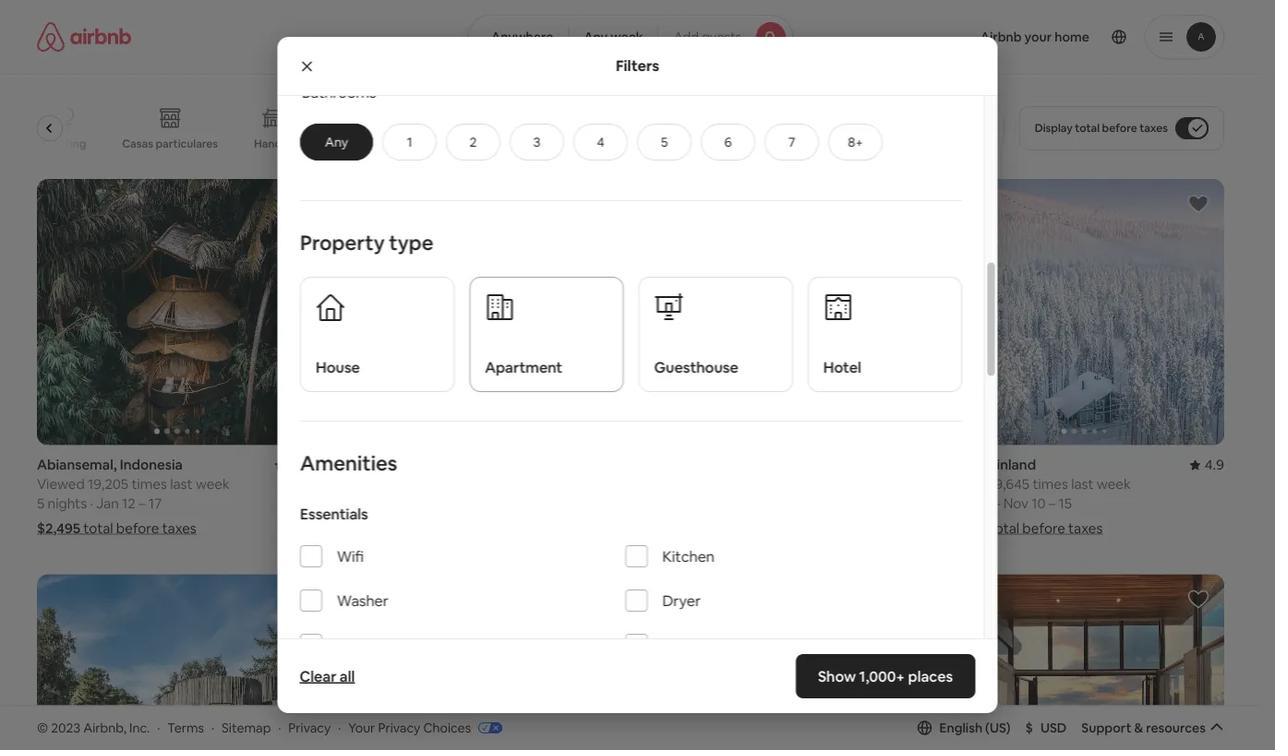 Task type: describe. For each thing, give the bounding box(es) containing it.
– for 12
[[139, 495, 145, 513]]

air conditioning
[[337, 636, 444, 655]]

10
[[1032, 495, 1046, 513]]

any for any
[[325, 134, 348, 150]]

9,645
[[995, 476, 1030, 494]]

6
[[724, 134, 732, 150]]

clear
[[300, 667, 337, 686]]

show for show map
[[588, 639, 622, 655]]

forde, norway
[[339, 456, 434, 474]]

privacy inside your privacy choices link
[[378, 720, 421, 737]]

3
[[533, 134, 540, 150]]

none search field containing anywhere
[[468, 15, 794, 59]]

boats
[[541, 137, 571, 151]]

last for nov 10 – 15
[[1072, 476, 1094, 494]]

clear all button
[[291, 659, 364, 696]]

· inside kittilä, finland viewed 9,645 times last week 5 nights · nov 10 – 15 $1,060 total before taxes
[[998, 495, 1001, 513]]

profile element
[[816, 0, 1225, 74]]

guests
[[702, 29, 742, 45]]

clear all
[[300, 667, 355, 686]]

group containing casas particulares
[[37, 92, 918, 164]]

5 nights $1,889
[[339, 495, 389, 538]]

nights for $1,060
[[955, 495, 994, 513]]

your privacy choices link
[[348, 720, 503, 738]]

8+ element
[[848, 134, 863, 150]]

kitchen
[[662, 548, 714, 566]]

barns
[[623, 137, 652, 151]]

add to wishlist: uvita, osa , costa rica image
[[885, 193, 908, 215]]

particulares
[[156, 136, 219, 151]]

english (us) button
[[918, 720, 1011, 737]]

$1,060
[[945, 520, 987, 538]]

add to wishlist: stege, denmark image
[[280, 589, 303, 611]]

last for jan 12 – 17
[[170, 476, 193, 494]]

taxes inside button
[[1140, 121, 1169, 135]]

4.85 out of 5 average rating image
[[275, 456, 317, 474]]

house button
[[300, 277, 454, 393]]

norway
[[384, 456, 434, 474]]

· right inc.
[[157, 720, 160, 737]]

add guests button
[[658, 15, 794, 59]]

property type
[[300, 229, 433, 256]]

resources
[[1146, 720, 1206, 737]]

show 1,000+ places link
[[796, 655, 976, 699]]

show for show 1,000+ places
[[819, 667, 857, 686]]

show map button
[[570, 625, 692, 669]]

$
[[1026, 720, 1034, 737]]

privacy link
[[289, 720, 331, 737]]

abiansemal,
[[37, 456, 117, 474]]

airbnb,
[[83, 720, 127, 737]]

terms
[[167, 720, 204, 737]]

$1,889
[[339, 520, 382, 538]]

nights inside 5 nights $1,889
[[350, 495, 389, 513]]

week for kittilä, finland viewed 9,645 times last week 5 nights · nov 10 – 15 $1,060 total before taxes
[[1097, 476, 1131, 494]]

(us)
[[986, 720, 1011, 737]]

12
[[122, 495, 136, 513]]

show map
[[588, 639, 651, 655]]

display total before taxes button
[[1019, 106, 1225, 151]]

nov
[[1004, 495, 1029, 513]]

beachfront
[[442, 137, 501, 151]]

1
[[407, 134, 412, 150]]

$1,889 button
[[339, 520, 498, 538]]

your
[[348, 720, 375, 737]]

apartment button
[[469, 277, 624, 393]]

terms link
[[167, 720, 204, 737]]

6 button
[[701, 124, 755, 161]]

windmills
[[786, 137, 837, 151]]

support
[[1082, 720, 1132, 737]]

5 inside kittilä, finland viewed 9,645 times last week 5 nights · nov 10 – 15 $1,060 total before taxes
[[945, 495, 952, 513]]

apartment
[[485, 358, 562, 377]]

3 button
[[509, 124, 564, 161]]

choices
[[423, 720, 471, 737]]

taxes for kittilä, finland viewed 9,645 times last week 5 nights · nov 10 – 15 $1,060 total before taxes
[[1069, 520, 1103, 538]]

· left your
[[338, 720, 341, 737]]

total for kittilä, finland viewed 9,645 times last week 5 nights · nov 10 – 15 $1,060 total before taxes
[[990, 520, 1020, 538]]

washer
[[337, 592, 388, 611]]

property
[[300, 229, 384, 256]]

anywhere
[[491, 29, 554, 45]]

viewed for abiansemal,
[[37, 476, 85, 494]]

shepherd's huts
[[329, 136, 413, 151]]

5 button
[[637, 124, 691, 161]]

hotel button
[[808, 277, 962, 393]]

8+
[[848, 134, 863, 150]]

$ usd
[[1026, 720, 1067, 737]]

all
[[340, 667, 355, 686]]

before for kittilä, finland viewed 9,645 times last week 5 nights · nov 10 – 15 $1,060 total before taxes
[[1023, 520, 1066, 538]]

1,000+
[[860, 667, 906, 686]]

add to wishlist: kittilä, finland image
[[1188, 193, 1210, 215]]

any week button
[[568, 15, 659, 59]]

inc.
[[129, 720, 150, 737]]

support & resources
[[1082, 720, 1206, 737]]

nights for $2,495
[[48, 495, 87, 513]]

campers
[[869, 137, 916, 151]]

kittilä, finland viewed 9,645 times last week 5 nights · nov 10 – 15 $1,060 total before taxes
[[945, 456, 1131, 538]]

sitemap
[[222, 720, 271, 737]]

type
[[389, 229, 433, 256]]

7 button
[[764, 124, 819, 161]]

heating
[[662, 636, 716, 655]]

huts
[[390, 136, 413, 151]]

forde,
[[339, 456, 381, 474]]

viewed for kittilä,
[[945, 476, 992, 494]]



Task type: vqa. For each thing, say whether or not it's contained in the screenshot.
1st nights from left
yes



Task type: locate. For each thing, give the bounding box(es) containing it.
viewed down abiansemal,
[[37, 476, 85, 494]]

0 horizontal spatial times
[[132, 476, 167, 494]]

2 privacy from the left
[[378, 720, 421, 737]]

0 horizontal spatial taxes
[[162, 520, 197, 538]]

total down the jan
[[83, 520, 113, 538]]

None search field
[[468, 15, 794, 59]]

5 up $1,060
[[945, 495, 952, 513]]

1 privacy from the left
[[289, 720, 331, 737]]

times inside abiansemal, indonesia viewed 19,205 times last week 5 nights · jan 12 – 17 $2,495 total before taxes
[[132, 476, 167, 494]]

hotel
[[823, 358, 861, 377]]

before inside abiansemal, indonesia viewed 19,205 times last week 5 nights · jan 12 – 17 $2,495 total before taxes
[[116, 520, 159, 538]]

5 inside 5 nights $1,889
[[339, 495, 347, 513]]

– for 10
[[1049, 495, 1056, 513]]

show
[[588, 639, 622, 655], [819, 667, 857, 686]]

·
[[90, 495, 93, 513], [998, 495, 1001, 513], [157, 720, 160, 737], [211, 720, 215, 737], [278, 720, 281, 737], [338, 720, 341, 737]]

last inside abiansemal, indonesia viewed 19,205 times last week 5 nights · jan 12 – 17 $2,495 total before taxes
[[170, 476, 193, 494]]

week
[[611, 29, 644, 45], [196, 476, 230, 494], [1097, 476, 1131, 494]]

1 vertical spatial any
[[325, 134, 348, 150]]

1 vertical spatial show
[[819, 667, 857, 686]]

add
[[674, 29, 699, 45]]

times up 10
[[1033, 476, 1069, 494]]

bathrooms
[[302, 82, 376, 101]]

0 vertical spatial any
[[584, 29, 608, 45]]

jan
[[96, 495, 119, 513]]

3 nights from the left
[[955, 495, 994, 513]]

1 horizontal spatial week
[[611, 29, 644, 45]]

display total before taxes
[[1035, 121, 1169, 135]]

1 horizontal spatial total
[[990, 520, 1020, 538]]

0 horizontal spatial week
[[196, 476, 230, 494]]

last inside kittilä, finland viewed 9,645 times last week 5 nights · nov 10 – 15 $1,060 total before taxes
[[1072, 476, 1094, 494]]

&
[[1135, 720, 1144, 737]]

4.9 out of 5 average rating image
[[1190, 456, 1225, 474]]

show inside button
[[588, 639, 622, 655]]

before down 10
[[1023, 520, 1066, 538]]

2 button
[[446, 124, 500, 161]]

english
[[940, 720, 983, 737]]

2 times from the left
[[1033, 476, 1069, 494]]

1 horizontal spatial taxes
[[1069, 520, 1103, 538]]

filters dialog
[[278, 0, 998, 731]]

taxes inside kittilä, finland viewed 9,645 times last week 5 nights · nov 10 – 15 $1,060 total before taxes
[[1069, 520, 1103, 538]]

times for 15
[[1033, 476, 1069, 494]]

any inside filters dialog
[[325, 134, 348, 150]]

– left 17
[[139, 495, 145, 513]]

nights up $1,060
[[955, 495, 994, 513]]

1 button
[[382, 124, 436, 161]]

house
[[315, 358, 360, 377]]

0 horizontal spatial last
[[170, 476, 193, 494]]

5 up $1,889
[[339, 495, 347, 513]]

· right terms link on the bottom left of page
[[211, 720, 215, 737]]

1 horizontal spatial –
[[1049, 495, 1056, 513]]

group
[[37, 92, 918, 164], [37, 179, 317, 446], [339, 179, 620, 446], [642, 179, 922, 446], [945, 179, 1225, 446], [37, 575, 317, 751], [339, 575, 620, 751], [642, 575, 922, 751], [945, 575, 1225, 751]]

2 nights from the left
[[350, 495, 389, 513]]

nights
[[48, 495, 87, 513], [350, 495, 389, 513], [955, 495, 994, 513]]

2 horizontal spatial before
[[1103, 121, 1138, 135]]

times down indonesia
[[132, 476, 167, 494]]

display
[[1035, 121, 1073, 135]]

0 horizontal spatial any
[[325, 134, 348, 150]]

1 horizontal spatial nights
[[350, 495, 389, 513]]

taxes inside abiansemal, indonesia viewed 19,205 times last week 5 nights · jan 12 – 17 $2,495 total before taxes
[[162, 520, 197, 538]]

total for abiansemal, indonesia viewed 19,205 times last week 5 nights · jan 12 – 17 $2,495 total before taxes
[[83, 520, 113, 538]]

· left the jan
[[90, 495, 93, 513]]

times for 17
[[132, 476, 167, 494]]

nights inside kittilä, finland viewed 9,645 times last week 5 nights · nov 10 – 15 $1,060 total before taxes
[[955, 495, 994, 513]]

1 horizontal spatial last
[[1072, 476, 1094, 494]]

any down bathrooms
[[325, 134, 348, 150]]

· left nov
[[998, 495, 1001, 513]]

casas
[[123, 136, 154, 151]]

casas particulares
[[123, 136, 219, 151]]

2 last from the left
[[1072, 476, 1094, 494]]

show 1,000+ places
[[819, 667, 954, 686]]

1 horizontal spatial privacy
[[378, 720, 421, 737]]

any inside search field
[[584, 29, 608, 45]]

2 horizontal spatial week
[[1097, 476, 1131, 494]]

2 – from the left
[[1049, 495, 1056, 513]]

$2,495
[[37, 520, 81, 538]]

total right display
[[1075, 121, 1100, 135]]

taxes for abiansemal, indonesia viewed 19,205 times last week 5 nights · jan 12 – 17 $2,495 total before taxes
[[162, 520, 197, 538]]

show left 1,000+ on the bottom
[[819, 667, 857, 686]]

2
[[469, 134, 477, 150]]

week for abiansemal, indonesia viewed 19,205 times last week 5 nights · jan 12 – 17 $2,495 total before taxes
[[196, 476, 230, 494]]

finland
[[990, 456, 1037, 474]]

2 viewed from the left
[[945, 476, 992, 494]]

viewed inside kittilä, finland viewed 9,645 times last week 5 nights · nov 10 – 15 $1,060 total before taxes
[[945, 476, 992, 494]]

5 inside abiansemal, indonesia viewed 19,205 times last week 5 nights · jan 12 – 17 $2,495 total before taxes
[[37, 495, 45, 513]]

filters
[[616, 56, 660, 75]]

0 horizontal spatial viewed
[[37, 476, 85, 494]]

any for any week
[[584, 29, 608, 45]]

before inside button
[[1103, 121, 1138, 135]]

1 nights from the left
[[48, 495, 87, 513]]

1 horizontal spatial times
[[1033, 476, 1069, 494]]

show inside filters dialog
[[819, 667, 857, 686]]

1 horizontal spatial any
[[584, 29, 608, 45]]

before inside kittilä, finland viewed 9,645 times last week 5 nights · nov 10 – 15 $1,060 total before taxes
[[1023, 520, 1066, 538]]

wifi
[[337, 548, 364, 566]]

anywhere button
[[468, 15, 569, 59]]

4
[[597, 134, 604, 150]]

times
[[132, 476, 167, 494], [1033, 476, 1069, 494]]

nights inside abiansemal, indonesia viewed 19,205 times last week 5 nights · jan 12 – 17 $2,495 total before taxes
[[48, 495, 87, 513]]

houseboats
[[693, 136, 756, 151]]

any button
[[300, 124, 373, 161]]

total inside abiansemal, indonesia viewed 19,205 times last week 5 nights · jan 12 – 17 $2,495 total before taxes
[[83, 520, 113, 538]]

before for abiansemal, indonesia viewed 19,205 times last week 5 nights · jan 12 – 17 $2,495 total before taxes
[[116, 520, 159, 538]]

show left 'map'
[[588, 639, 622, 655]]

1 times from the left
[[132, 476, 167, 494]]

places
[[909, 667, 954, 686]]

air
[[337, 636, 356, 655]]

last up 15
[[1072, 476, 1094, 494]]

week inside button
[[611, 29, 644, 45]]

5 right barns
[[661, 134, 668, 150]]

viewed
[[37, 476, 85, 494], [945, 476, 992, 494]]

5
[[661, 134, 668, 150], [37, 495, 45, 513], [339, 495, 347, 513], [945, 495, 952, 513]]

2 horizontal spatial nights
[[955, 495, 994, 513]]

support & resources button
[[1082, 720, 1225, 737]]

17
[[148, 495, 162, 513]]

1 horizontal spatial viewed
[[945, 476, 992, 494]]

privacy right your
[[378, 720, 421, 737]]

your privacy choices
[[348, 720, 471, 737]]

add guests
[[674, 29, 742, 45]]

0 horizontal spatial nights
[[48, 495, 87, 513]]

before right display
[[1103, 121, 1138, 135]]

kittilä,
[[945, 456, 987, 474]]

guesthouse
[[654, 358, 738, 377]]

1 last from the left
[[170, 476, 193, 494]]

0 horizontal spatial before
[[116, 520, 159, 538]]

1 – from the left
[[139, 495, 145, 513]]

0 horizontal spatial –
[[139, 495, 145, 513]]

usd
[[1041, 720, 1067, 737]]

0 horizontal spatial show
[[588, 639, 622, 655]]

add to wishlist: calaca, philippines image
[[1188, 589, 1210, 611]]

© 2023 airbnb, inc. ·
[[37, 720, 160, 737]]

total inside button
[[1075, 121, 1100, 135]]

0 horizontal spatial privacy
[[289, 720, 331, 737]]

15
[[1059, 495, 1072, 513]]

5 inside 5 button
[[661, 134, 668, 150]]

any week
[[584, 29, 644, 45]]

total inside kittilä, finland viewed 9,645 times last week 5 nights · nov 10 – 15 $1,060 total before taxes
[[990, 520, 1020, 538]]

– inside abiansemal, indonesia viewed 19,205 times last week 5 nights · jan 12 – 17 $2,495 total before taxes
[[139, 495, 145, 513]]

4.9
[[1205, 456, 1225, 474]]

any element
[[319, 134, 353, 150]]

1 viewed from the left
[[37, 476, 85, 494]]

total down nov
[[990, 520, 1020, 538]]

viewed inside abiansemal, indonesia viewed 19,205 times last week 5 nights · jan 12 – 17 $2,495 total before taxes
[[37, 476, 85, 494]]

– left 15
[[1049, 495, 1056, 513]]

english (us)
[[940, 720, 1011, 737]]

abiansemal, indonesia viewed 19,205 times last week 5 nights · jan 12 – 17 $2,495 total before taxes
[[37, 456, 230, 538]]

5 up $2,495
[[37, 495, 45, 513]]

add to wishlist: forde, norway image
[[583, 193, 605, 215]]

before down 12 in the left of the page
[[116, 520, 159, 538]]

map
[[624, 639, 651, 655]]

indonesia
[[120, 456, 183, 474]]

1 horizontal spatial show
[[819, 667, 857, 686]]

week inside kittilä, finland viewed 9,645 times last week 5 nights · nov 10 – 15 $1,060 total before taxes
[[1097, 476, 1131, 494]]

· inside abiansemal, indonesia viewed 19,205 times last week 5 nights · jan 12 – 17 $2,495 total before taxes
[[90, 495, 93, 513]]

privacy left your
[[289, 720, 331, 737]]

– inside kittilä, finland viewed 9,645 times last week 5 nights · nov 10 – 15 $1,060 total before taxes
[[1049, 495, 1056, 513]]

golfing
[[48, 137, 87, 151]]

viewed down kittilä,
[[945, 476, 992, 494]]

taxes
[[1140, 121, 1169, 135], [162, 520, 197, 538], [1069, 520, 1103, 538]]

any right anywhere
[[584, 29, 608, 45]]

conditioning
[[359, 636, 444, 655]]

last down indonesia
[[170, 476, 193, 494]]

4.85
[[289, 456, 317, 474]]

2 horizontal spatial taxes
[[1140, 121, 1169, 135]]

hanoks
[[254, 137, 293, 151]]

last
[[170, 476, 193, 494], [1072, 476, 1094, 494]]

1 horizontal spatial before
[[1023, 520, 1066, 538]]

times inside kittilä, finland viewed 9,645 times last week 5 nights · nov 10 – 15 $1,060 total before taxes
[[1033, 476, 1069, 494]]

week inside abiansemal, indonesia viewed 19,205 times last week 5 nights · jan 12 – 17 $2,495 total before taxes
[[196, 476, 230, 494]]

nights up $2,495
[[48, 495, 87, 513]]

essentials
[[300, 505, 368, 524]]

7
[[788, 134, 795, 150]]

nights up $1,889
[[350, 495, 389, 513]]

shepherd's
[[329, 136, 387, 151]]

add to wishlist: abiansemal, indonesia image
[[280, 193, 303, 215]]

0 vertical spatial show
[[588, 639, 622, 655]]

2 horizontal spatial total
[[1075, 121, 1100, 135]]

2023
[[51, 720, 81, 737]]

–
[[139, 495, 145, 513], [1049, 495, 1056, 513]]

0 horizontal spatial total
[[83, 520, 113, 538]]

· left privacy link
[[278, 720, 281, 737]]

©
[[37, 720, 48, 737]]



